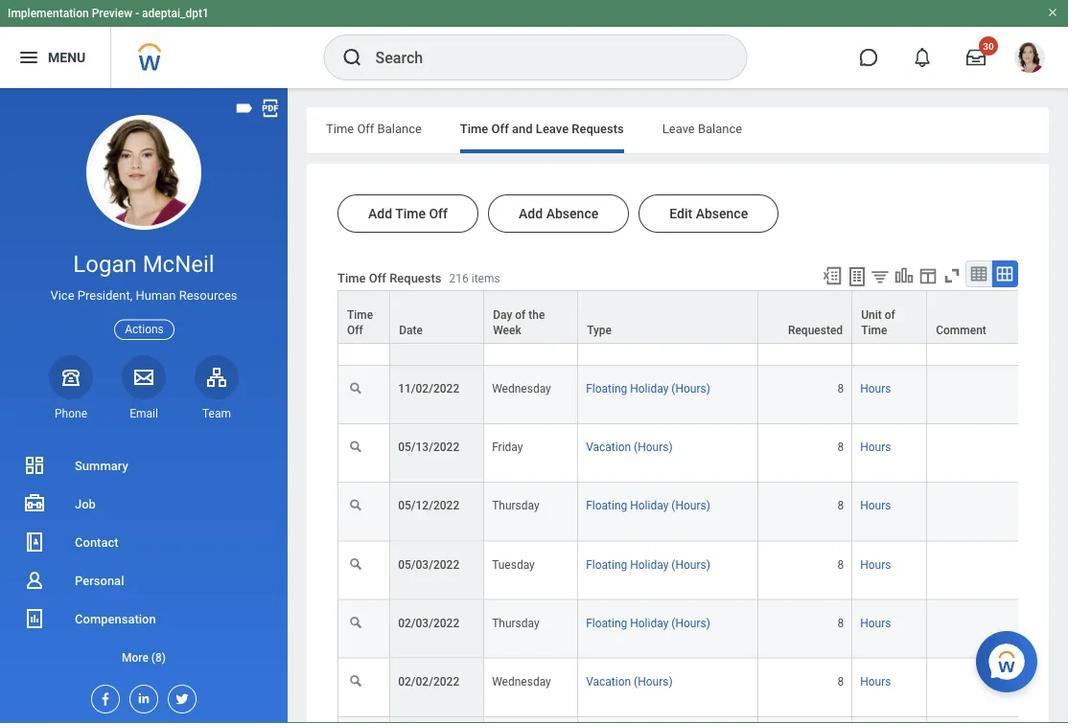 Task type: vqa. For each thing, say whether or not it's contained in the screenshot.


Task type: locate. For each thing, give the bounding box(es) containing it.
time off button
[[338, 292, 389, 343]]

1 hours link from the top
[[860, 319, 891, 337]]

floating holiday (hours) link
[[586, 319, 710, 337], [586, 378, 710, 395], [586, 495, 710, 513], [586, 554, 710, 571], [586, 613, 710, 630]]

hours link for 05/13/2022
[[860, 437, 891, 454]]

floating holiday (hours) for 05/03/2022
[[586, 558, 710, 571]]

2 vertical spatial thursday
[[492, 616, 539, 630]]

1 vertical spatial wednesday
[[492, 675, 551, 689]]

5 hours from the top
[[860, 558, 891, 571]]

8 for 11/02/2022
[[837, 382, 844, 395]]

1 horizontal spatial absence
[[696, 206, 748, 221]]

0 vertical spatial wednesday
[[492, 382, 551, 395]]

requests
[[572, 121, 624, 136], [389, 271, 442, 285]]

phone image
[[58, 366, 84, 389]]

add up time off requests 216 items
[[368, 206, 392, 221]]

absence down time off and leave requests
[[546, 206, 598, 221]]

view printable version (pdf) image
[[260, 98, 281, 119]]

5 floating holiday (hours) from the top
[[586, 616, 710, 630]]

4 hours from the top
[[860, 499, 891, 513]]

holiday
[[630, 323, 669, 337], [630, 382, 669, 395], [630, 499, 669, 513], [630, 558, 669, 571], [630, 616, 669, 630]]

4 floating holiday (hours) from the top
[[586, 558, 710, 571]]

(hours)
[[671, 323, 710, 337], [671, 382, 710, 395], [634, 441, 673, 454], [671, 499, 710, 513], [671, 558, 710, 571], [671, 616, 710, 630], [634, 675, 673, 689]]

time down the search icon
[[326, 121, 354, 136]]

4 row from the top
[[337, 366, 1068, 424]]

date
[[399, 324, 423, 338]]

of for time
[[885, 309, 895, 322]]

2 8 from the top
[[837, 382, 844, 395]]

floating holiday (hours) for 11/02/2022
[[586, 382, 710, 395]]

1 thursday from the top
[[492, 323, 539, 337]]

1 absence from the left
[[546, 206, 598, 221]]

5 row from the top
[[337, 424, 1068, 483]]

2 hours from the top
[[860, 382, 891, 395]]

time down time off requests 216 items
[[347, 309, 373, 322]]

3 8 from the top
[[837, 441, 844, 454]]

wednesday right 02/02/2022
[[492, 675, 551, 689]]

3 floating holiday (hours) link from the top
[[586, 495, 710, 513]]

row
[[337, 248, 1068, 307], [337, 291, 1068, 344], [337, 307, 1068, 366], [337, 366, 1068, 424], [337, 424, 1068, 483], [337, 483, 1068, 542], [337, 542, 1068, 600], [337, 600, 1068, 659], [337, 659, 1068, 717], [337, 717, 1068, 724]]

2 floating holiday (hours) link from the top
[[586, 378, 710, 395]]

add
[[368, 206, 392, 221], [519, 206, 543, 221]]

0 vertical spatial requests
[[572, 121, 624, 136]]

1 vacation (hours) link from the top
[[586, 437, 673, 454]]

time for time off and leave requests
[[460, 121, 488, 136]]

balance
[[377, 121, 422, 136], [698, 121, 742, 136]]

0 horizontal spatial add
[[368, 206, 392, 221]]

thursday up tuesday
[[492, 499, 539, 513]]

time up 'time off' popup button
[[337, 271, 366, 285]]

thursday
[[492, 323, 539, 337], [492, 499, 539, 513], [492, 616, 539, 630]]

1 vertical spatial thursday
[[492, 499, 539, 513]]

leave right the and
[[536, 121, 569, 136]]

hours link for 11/03/2022
[[860, 319, 891, 337]]

balance up add time off
[[377, 121, 422, 136]]

6 row from the top
[[337, 483, 1068, 542]]

requests right the and
[[572, 121, 624, 136]]

0 horizontal spatial absence
[[546, 206, 598, 221]]

1 vertical spatial vacation (hours) link
[[586, 671, 673, 689]]

balance up edit absence
[[698, 121, 742, 136]]

off for requests
[[369, 271, 386, 285]]

floating for 05/12/2022
[[586, 499, 627, 513]]

1 vertical spatial requests
[[389, 271, 442, 285]]

2 floating from the top
[[586, 382, 627, 395]]

6 hours from the top
[[860, 616, 891, 630]]

leave
[[536, 121, 569, 136], [662, 121, 695, 136]]

thursday down tuesday
[[492, 616, 539, 630]]

select to filter grid data image
[[870, 267, 891, 287]]

add down the and
[[519, 206, 543, 221]]

mail image
[[132, 366, 155, 389]]

row containing 02/03/2022
[[337, 600, 1068, 659]]

thursday for 02/03/2022
[[492, 616, 539, 630]]

off up 'time off' popup button
[[369, 271, 386, 285]]

1 wednesday from the top
[[492, 382, 551, 395]]

toolbar
[[813, 261, 1018, 291]]

0 horizontal spatial balance
[[377, 121, 422, 136]]

8 row from the top
[[337, 600, 1068, 659]]

1 horizontal spatial of
[[885, 309, 895, 322]]

0 vertical spatial row header
[[390, 248, 484, 307]]

2 floating holiday (hours) from the top
[[586, 382, 710, 395]]

8 for 05/03/2022
[[837, 558, 844, 571]]

contact link
[[0, 523, 288, 562]]

7 row from the top
[[337, 542, 1068, 600]]

fullscreen image
[[941, 266, 963, 287]]

0 vertical spatial thursday
[[492, 323, 539, 337]]

row containing 05/12/2022
[[337, 483, 1068, 542]]

hours link
[[860, 319, 891, 337], [860, 378, 891, 395], [860, 437, 891, 454], [860, 495, 891, 513], [860, 554, 891, 571], [860, 613, 891, 630], [860, 671, 891, 689]]

more (8) button
[[0, 647, 288, 670]]

edit absence button
[[639, 195, 779, 233]]

add for add time off
[[368, 206, 392, 221]]

personal link
[[0, 562, 288, 600]]

8 for 11/03/2022
[[837, 323, 844, 337]]

summary
[[75, 459, 128, 473]]

0 vertical spatial vacation
[[586, 441, 631, 454]]

preview
[[92, 7, 132, 20]]

time left the and
[[460, 121, 488, 136]]

vacation for wednesday
[[586, 675, 631, 689]]

3 floating from the top
[[586, 499, 627, 513]]

edit absence
[[669, 206, 748, 221]]

1 horizontal spatial balance
[[698, 121, 742, 136]]

7 8 from the top
[[837, 675, 844, 689]]

summary link
[[0, 447, 288, 485]]

click to view/edit grid preferences image
[[918, 266, 939, 287]]

tag image
[[234, 98, 255, 119]]

twitter image
[[169, 686, 190, 708]]

hours for 02/02/2022
[[860, 675, 891, 689]]

personal
[[75, 574, 124, 588]]

contact
[[75, 535, 119, 550]]

row containing 11/02/2022
[[337, 366, 1068, 424]]

of inside day of the week
[[515, 309, 526, 322]]

5 hours link from the top
[[860, 554, 891, 571]]

absence right edit
[[696, 206, 748, 221]]

floating for 11/02/2022
[[586, 382, 627, 395]]

vacation (hours) link for wednesday
[[586, 671, 673, 689]]

4 hours link from the top
[[860, 495, 891, 513]]

Search Workday  search field
[[375, 36, 707, 79]]

4 8 from the top
[[837, 499, 844, 513]]

216
[[449, 272, 469, 285]]

holiday for 11/02/2022
[[630, 382, 669, 395]]

off inside time off
[[347, 324, 363, 338]]

30 button
[[955, 36, 998, 79]]

4 holiday from the top
[[630, 558, 669, 571]]

row header up 11/03/2022
[[390, 248, 484, 307]]

time up time off requests 216 items
[[395, 206, 426, 221]]

hours
[[860, 323, 891, 337], [860, 382, 891, 395], [860, 441, 891, 454], [860, 499, 891, 513], [860, 558, 891, 571], [860, 616, 891, 630], [860, 675, 891, 689]]

floating holiday (hours) link for 11/02/2022
[[586, 378, 710, 395]]

the
[[529, 309, 545, 322]]

row header
[[390, 248, 484, 307], [390, 717, 484, 724]]

off left the and
[[491, 121, 509, 136]]

time for time off
[[347, 309, 373, 322]]

logan
[[73, 251, 137, 278]]

thursday for 05/12/2022
[[492, 499, 539, 513]]

05/13/2022
[[398, 441, 459, 454]]

0 horizontal spatial of
[[515, 309, 526, 322]]

team link
[[195, 355, 239, 422]]

of
[[515, 309, 526, 322], [885, 309, 895, 322]]

email logan mcneil element
[[122, 406, 166, 422]]

floating holiday (hours) link for 05/12/2022
[[586, 495, 710, 513]]

vacation (hours)
[[586, 441, 673, 454], [586, 675, 673, 689]]

floating
[[586, 323, 627, 337], [586, 382, 627, 395], [586, 499, 627, 513], [586, 558, 627, 571], [586, 616, 627, 630]]

expand/collapse chart image
[[894, 266, 915, 287]]

floating holiday (hours) link for 05/03/2022
[[586, 554, 710, 571]]

justify image
[[17, 46, 40, 69]]

wednesday down week
[[492, 382, 551, 395]]

add absence
[[519, 206, 598, 221]]

1 8 from the top
[[837, 323, 844, 337]]

0 vertical spatial vacation (hours) link
[[586, 437, 673, 454]]

day of the week button
[[484, 292, 577, 343]]

off down the search icon
[[357, 121, 374, 136]]

phone button
[[49, 355, 93, 422]]

list
[[0, 447, 288, 677]]

(hours) for floating holiday (hours) link related to 05/12/2022
[[671, 499, 710, 513]]

1 of from the left
[[515, 309, 526, 322]]

thursday down 'day'
[[492, 323, 539, 337]]

0 vertical spatial vacation (hours)
[[586, 441, 673, 454]]

2 balance from the left
[[698, 121, 742, 136]]

holiday for 05/03/2022
[[630, 558, 669, 571]]

vice president, human resources
[[50, 289, 237, 303]]

(8)
[[151, 651, 166, 665]]

1 vacation (hours) from the top
[[586, 441, 673, 454]]

3 thursday from the top
[[492, 616, 539, 630]]

3 hours from the top
[[860, 441, 891, 454]]

2 hours link from the top
[[860, 378, 891, 395]]

1 hours from the top
[[860, 323, 891, 337]]

time down the unit
[[861, 324, 887, 338]]

5 floating holiday (hours) link from the top
[[586, 613, 710, 630]]

1 horizontal spatial add
[[519, 206, 543, 221]]

1 floating holiday (hours) from the top
[[586, 323, 710, 337]]

hours for 11/03/2022
[[860, 323, 891, 337]]

of left the
[[515, 309, 526, 322]]

leave balance
[[662, 121, 742, 136]]

1 vacation from the top
[[586, 441, 631, 454]]

0 horizontal spatial requests
[[389, 271, 442, 285]]

6 hours link from the top
[[860, 613, 891, 630]]

3 row from the top
[[337, 307, 1068, 366]]

floating holiday (hours)
[[586, 323, 710, 337], [586, 382, 710, 395], [586, 499, 710, 513], [586, 558, 710, 571], [586, 616, 710, 630]]

2 thursday from the top
[[492, 499, 539, 513]]

(hours) for 02/03/2022 floating holiday (hours) link
[[671, 616, 710, 630]]

3 hours link from the top
[[860, 437, 891, 454]]

row header down 02/02/2022
[[390, 717, 484, 724]]

2 absence from the left
[[696, 206, 748, 221]]

5 holiday from the top
[[630, 616, 669, 630]]

0 horizontal spatial leave
[[536, 121, 569, 136]]

wednesday for 02/02/2022
[[492, 675, 551, 689]]

9 row from the top
[[337, 659, 1068, 717]]

week
[[493, 324, 521, 338]]

2 wednesday from the top
[[492, 675, 551, 689]]

4 floating from the top
[[586, 558, 627, 571]]

search image
[[341, 46, 364, 69]]

type
[[587, 324, 612, 338]]

actions button
[[114, 320, 174, 340]]

time off
[[347, 309, 373, 338]]

and
[[512, 121, 533, 136]]

11/02/2022
[[398, 382, 459, 395]]

off left date
[[347, 324, 363, 338]]

vacation (hours) link
[[586, 437, 673, 454], [586, 671, 673, 689]]

row containing 11/03/2022
[[337, 307, 1068, 366]]

2 add from the left
[[519, 206, 543, 221]]

3 floating holiday (hours) from the top
[[586, 499, 710, 513]]

2 vacation (hours) link from the top
[[586, 671, 673, 689]]

time
[[326, 121, 354, 136], [460, 121, 488, 136], [395, 206, 426, 221], [337, 271, 366, 285], [347, 309, 373, 322], [861, 324, 887, 338]]

8
[[837, 323, 844, 337], [837, 382, 844, 395], [837, 441, 844, 454], [837, 499, 844, 513], [837, 558, 844, 571], [837, 616, 844, 630], [837, 675, 844, 689]]

absence
[[546, 206, 598, 221], [696, 206, 748, 221]]

cell
[[337, 248, 390, 307], [484, 248, 578, 307], [578, 248, 758, 307], [758, 248, 852, 307], [927, 248, 1068, 307], [927, 307, 1068, 366], [927, 366, 1068, 424], [927, 424, 1068, 483], [927, 483, 1068, 542], [927, 542, 1068, 600], [927, 600, 1068, 659], [927, 659, 1068, 717], [337, 717, 390, 724], [484, 717, 578, 724], [578, 717, 758, 724], [758, 717, 852, 724], [852, 717, 927, 724], [927, 717, 1068, 724]]

5 floating from the top
[[586, 616, 627, 630]]

navigation pane region
[[0, 88, 288, 724]]

add for add absence
[[519, 206, 543, 221]]

1 vertical spatial row header
[[390, 717, 484, 724]]

8 for 02/03/2022
[[837, 616, 844, 630]]

tab list
[[307, 107, 1049, 153]]

1 horizontal spatial requests
[[572, 121, 624, 136]]

1 add from the left
[[368, 206, 392, 221]]

requests left 216
[[389, 271, 442, 285]]

4 floating holiday (hours) link from the top
[[586, 554, 710, 571]]

wednesday
[[492, 382, 551, 395], [492, 675, 551, 689]]

7 hours link from the top
[[860, 671, 891, 689]]

team
[[202, 407, 231, 421]]

2 vacation from the top
[[586, 675, 631, 689]]

05/12/2022
[[398, 499, 459, 513]]

of inside unit of time
[[885, 309, 895, 322]]

human
[[136, 289, 176, 303]]

vacation
[[586, 441, 631, 454], [586, 675, 631, 689]]

2 of from the left
[[885, 309, 895, 322]]

absence for add absence
[[546, 206, 598, 221]]

vacation (hours) for friday
[[586, 441, 673, 454]]

time off requests 216 items
[[337, 271, 500, 285]]

7 hours from the top
[[860, 675, 891, 689]]

off
[[357, 121, 374, 136], [491, 121, 509, 136], [429, 206, 448, 221], [369, 271, 386, 285], [347, 324, 363, 338]]

row containing time off
[[337, 291, 1068, 344]]

5 8 from the top
[[837, 558, 844, 571]]

off up time off requests 216 items
[[429, 206, 448, 221]]

holiday for 05/12/2022
[[630, 499, 669, 513]]

1 horizontal spatial leave
[[662, 121, 695, 136]]

30
[[983, 40, 994, 52]]

time for time off requests 216 items
[[337, 271, 366, 285]]

1 vertical spatial vacation
[[586, 675, 631, 689]]

close environment banner image
[[1047, 7, 1058, 18]]

3 holiday from the top
[[630, 499, 669, 513]]

2 vacation (hours) from the top
[[586, 675, 673, 689]]

1 vertical spatial vacation (hours)
[[586, 675, 673, 689]]

of right the unit
[[885, 309, 895, 322]]

hours link for 05/12/2022
[[860, 495, 891, 513]]

hours for 05/13/2022
[[860, 441, 891, 454]]

vacation (hours) link for friday
[[586, 437, 673, 454]]

2 holiday from the top
[[630, 382, 669, 395]]

1 balance from the left
[[377, 121, 422, 136]]

1 leave from the left
[[536, 121, 569, 136]]

6 8 from the top
[[837, 616, 844, 630]]

email
[[130, 407, 158, 421]]

2 row from the top
[[337, 291, 1068, 344]]

leave up edit
[[662, 121, 695, 136]]

absence for edit absence
[[696, 206, 748, 221]]



Task type: describe. For each thing, give the bounding box(es) containing it.
logan mcneil
[[73, 251, 214, 278]]

wednesday for 11/02/2022
[[492, 382, 551, 395]]

floating holiday (hours) for 02/03/2022
[[586, 616, 710, 630]]

compensation image
[[23, 608, 46, 631]]

2 leave from the left
[[662, 121, 695, 136]]

add time off button
[[337, 195, 478, 233]]

time off and leave requests
[[460, 121, 624, 136]]

hours link for 05/03/2022
[[860, 554, 891, 571]]

of for the
[[515, 309, 526, 322]]

requests inside tab list
[[572, 121, 624, 136]]

export to excel image
[[822, 266, 843, 287]]

comment button
[[927, 292, 1068, 343]]

1 floating holiday (hours) link from the top
[[586, 319, 710, 337]]

unit of time button
[[852, 292, 926, 343]]

contact image
[[23, 531, 46, 554]]

compensation link
[[0, 600, 288, 639]]

expand table image
[[995, 265, 1014, 284]]

row containing 05/13/2022
[[337, 424, 1068, 483]]

menu
[[48, 49, 86, 65]]

vacation for friday
[[586, 441, 631, 454]]

hours for 05/03/2022
[[860, 558, 891, 571]]

friday
[[492, 441, 523, 454]]

hours link for 02/03/2022
[[860, 613, 891, 630]]

date button
[[390, 292, 483, 343]]

hours for 05/12/2022
[[860, 499, 891, 513]]

inbox large image
[[966, 48, 986, 67]]

off for and
[[491, 121, 509, 136]]

phone
[[55, 407, 87, 421]]

tab list containing time off balance
[[307, 107, 1049, 153]]

team logan mcneil element
[[195, 406, 239, 422]]

menu banner
[[0, 0, 1068, 88]]

time off balance
[[326, 121, 422, 136]]

(hours) for 1st floating holiday (hours) link from the top
[[671, 323, 710, 337]]

requested
[[788, 324, 843, 338]]

resources
[[179, 289, 237, 303]]

1 floating from the top
[[586, 323, 627, 337]]

type button
[[578, 292, 758, 343]]

linkedin image
[[130, 686, 151, 707]]

requested button
[[758, 292, 851, 343]]

time inside unit of time
[[861, 324, 887, 338]]

holiday for 02/03/2022
[[630, 616, 669, 630]]

02/03/2022
[[398, 616, 459, 630]]

summary image
[[23, 454, 46, 477]]

actions
[[125, 323, 164, 337]]

compensation
[[75, 612, 156, 627]]

items
[[471, 272, 500, 285]]

unit
[[861, 309, 882, 322]]

mcneil
[[143, 251, 214, 278]]

row containing 05/03/2022
[[337, 542, 1068, 600]]

off inside button
[[429, 206, 448, 221]]

more
[[122, 651, 148, 665]]

list containing summary
[[0, 447, 288, 677]]

hours for 02/03/2022
[[860, 616, 891, 630]]

floating holiday (hours) link for 02/03/2022
[[586, 613, 710, 630]]

president,
[[77, 289, 133, 303]]

tuesday
[[492, 558, 535, 571]]

add absence button
[[488, 195, 629, 233]]

1 row from the top
[[337, 248, 1068, 307]]

email button
[[122, 355, 166, 422]]

personal image
[[23, 569, 46, 593]]

more (8) button
[[0, 639, 288, 677]]

add time off
[[368, 206, 448, 221]]

1 holiday from the top
[[630, 323, 669, 337]]

8 for 05/13/2022
[[837, 441, 844, 454]]

-
[[135, 7, 139, 20]]

job image
[[23, 493, 46, 516]]

edit
[[669, 206, 692, 221]]

11/03/2022
[[398, 323, 459, 337]]

day of the week
[[493, 309, 545, 338]]

more (8)
[[122, 651, 166, 665]]

time inside button
[[395, 206, 426, 221]]

implementation
[[8, 7, 89, 20]]

view team image
[[205, 366, 228, 389]]

profile logan mcneil image
[[1014, 42, 1045, 77]]

row containing 02/02/2022
[[337, 659, 1068, 717]]

(hours) for 05/03/2022 floating holiday (hours) link
[[671, 558, 710, 571]]

2 row header from the top
[[390, 717, 484, 724]]

1 row header from the top
[[390, 248, 484, 307]]

adeptai_dpt1
[[142, 7, 209, 20]]

thursday for 11/03/2022
[[492, 323, 539, 337]]

hours link for 11/02/2022
[[860, 378, 891, 395]]

time for time off balance
[[326, 121, 354, 136]]

job link
[[0, 485, 288, 523]]

vacation (hours) for wednesday
[[586, 675, 673, 689]]

floating holiday (hours) for 05/12/2022
[[586, 499, 710, 513]]

8 for 05/12/2022
[[837, 499, 844, 513]]

phone logan mcneil element
[[49, 406, 93, 422]]

table image
[[969, 265, 988, 284]]

implementation preview -   adeptai_dpt1
[[8, 7, 209, 20]]

hours link for 02/02/2022
[[860, 671, 891, 689]]

05/03/2022
[[398, 558, 459, 571]]

8 for 02/02/2022
[[837, 675, 844, 689]]

notifications large image
[[913, 48, 932, 67]]

unit of time
[[861, 309, 895, 338]]

job
[[75, 497, 96, 511]]

floating for 05/03/2022
[[586, 558, 627, 571]]

menu button
[[0, 27, 110, 88]]

export to worksheets image
[[846, 266, 869, 289]]

off for balance
[[357, 121, 374, 136]]

hours for 11/02/2022
[[860, 382, 891, 395]]

comment
[[936, 324, 986, 338]]

facebook image
[[92, 686, 113, 708]]

day
[[493, 309, 512, 322]]

vice
[[50, 289, 74, 303]]

02/02/2022
[[398, 675, 459, 689]]

floating for 02/03/2022
[[586, 616, 627, 630]]

(hours) for floating holiday (hours) link for 11/02/2022
[[671, 382, 710, 395]]

10 row from the top
[[337, 717, 1068, 724]]



